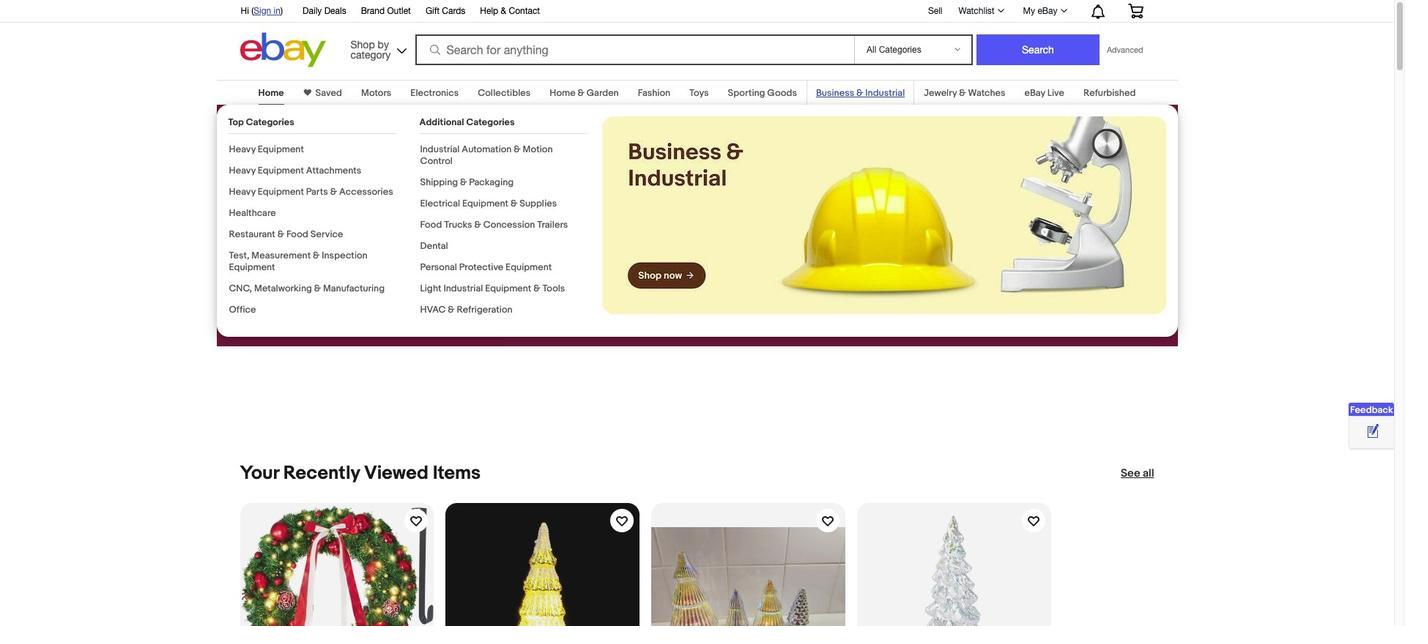 Task type: vqa. For each thing, say whether or not it's contained in the screenshot.
Business & Industrial - Shop now image
yes



Task type: describe. For each thing, give the bounding box(es) containing it.
score great gifts on ebay live last chance to shop top finds for everyone this holiday.
[[240, 116, 458, 223]]

light industrial equipment & tools link
[[420, 283, 565, 295]]

in inside the score great gifts on ebay live "main content"
[[283, 250, 293, 265]]

industrial automation & motion control
[[420, 144, 553, 167]]

& inside account navigation
[[501, 6, 506, 16]]

parts
[[306, 186, 328, 198]]

heavy equipment attachments
[[229, 165, 361, 177]]

electrical equipment & supplies
[[420, 198, 557, 210]]

hvac
[[420, 304, 446, 316]]

0 vertical spatial industrial
[[866, 87, 905, 99]]

hi
[[241, 6, 249, 16]]

business & industrial - shop now image
[[602, 117, 1166, 314]]

live inside score great gifts on ebay live last chance to shop top finds for everyone this holiday.
[[348, 150, 399, 185]]

healthcare
[[229, 207, 276, 219]]

trailers
[[537, 219, 568, 231]]

& down test, measurement & inspection equipment
[[314, 283, 321, 295]]

help & contact link
[[480, 4, 540, 20]]

& right hvac
[[448, 304, 455, 316]]

home & garden link
[[550, 87, 619, 99]]

light industrial equipment & tools
[[420, 283, 565, 295]]

electronics link
[[411, 87, 459, 99]]

restaurant & food service
[[229, 229, 343, 240]]

your recently viewed items
[[240, 462, 481, 485]]

jewelry & watches
[[924, 87, 1006, 99]]

food trucks & concession trailers link
[[420, 219, 568, 231]]

heavy equipment link
[[229, 144, 304, 155]]

food trucks & concession trailers
[[420, 219, 568, 231]]

equipment inside test, measurement & inspection equipment
[[229, 262, 275, 273]]

food inside top categories element
[[286, 229, 308, 240]]

fashion
[[638, 87, 671, 99]]

)
[[281, 6, 283, 16]]

sporting
[[728, 87, 765, 99]]

business
[[816, 87, 855, 99]]

my ebay
[[1023, 6, 1058, 16]]

ebay inside my ebay link
[[1038, 6, 1058, 16]]

2 vertical spatial industrial
[[444, 283, 483, 295]]

categories for top categories
[[246, 117, 294, 128]]

ebay live link
[[1025, 87, 1065, 99]]

equipment down packaging
[[462, 198, 509, 210]]

for
[[421, 191, 437, 207]]

saved link
[[311, 87, 342, 99]]

& right to at the top left
[[330, 186, 337, 198]]

shipping & packaging
[[420, 177, 514, 188]]

motors link
[[361, 87, 392, 99]]

0 vertical spatial live
[[1048, 87, 1065, 99]]

to
[[316, 191, 328, 207]]

collectibles
[[478, 87, 531, 99]]

heavy equipment
[[229, 144, 304, 155]]

shop by category button
[[344, 33, 410, 64]]

score great gifts on ebay live link
[[240, 116, 483, 185]]

see all link
[[1121, 467, 1155, 481]]

electrical
[[420, 198, 460, 210]]

business & industrial link
[[816, 87, 905, 99]]

hvac & refrigeration
[[420, 304, 513, 316]]

cards
[[442, 6, 466, 16]]

tune
[[253, 250, 280, 265]]

& left the 'tools'
[[534, 283, 540, 295]]

restaurant
[[229, 229, 275, 240]]

gifts
[[398, 116, 458, 150]]

gift cards
[[426, 6, 466, 16]]

top
[[228, 117, 244, 128]]

sign in link
[[254, 6, 281, 16]]

heavy for heavy equipment attachments
[[229, 165, 256, 177]]

office link
[[229, 304, 256, 316]]

home & garden
[[550, 87, 619, 99]]

ebay live
[[1025, 87, 1065, 99]]

home for home & garden
[[550, 87, 576, 99]]

daily deals
[[303, 6, 346, 16]]

goods
[[767, 87, 797, 99]]

& up measurement
[[277, 229, 284, 240]]

your
[[240, 462, 279, 485]]

tune in
[[253, 250, 296, 265]]

equipment up heavy equipment attachments
[[258, 144, 304, 155]]

my
[[1023, 6, 1035, 16]]

this
[[300, 207, 322, 223]]

contact
[[509, 6, 540, 16]]

protective
[[459, 262, 504, 273]]

home for home
[[258, 87, 284, 99]]

collectibles link
[[478, 87, 531, 99]]

trucks
[[444, 219, 472, 231]]

viewed
[[364, 462, 429, 485]]

& left "garden"
[[578, 87, 585, 99]]

top categories
[[228, 117, 294, 128]]

restaurant & food service link
[[229, 229, 343, 240]]

score
[[240, 116, 317, 150]]

daily
[[303, 6, 322, 16]]

dental link
[[420, 240, 448, 252]]

motion
[[523, 144, 553, 155]]

shop by category banner
[[233, 0, 1155, 71]]

refurbished
[[1084, 87, 1136, 99]]

service
[[310, 229, 343, 240]]

great
[[323, 116, 392, 150]]

ebay inside score great gifts on ebay live last chance to shop top finds for everyone this holiday.
[[278, 150, 341, 185]]

& inside industrial automation & motion control
[[514, 144, 521, 155]]

daily deals link
[[303, 4, 346, 20]]

sporting goods
[[728, 87, 797, 99]]



Task type: locate. For each thing, give the bounding box(es) containing it.
healthcare link
[[229, 207, 276, 219]]

0 vertical spatial ebay
[[1038, 6, 1058, 16]]

live up accessories
[[348, 150, 399, 185]]

sign
[[254, 6, 271, 16]]

your shopping cart image
[[1127, 4, 1144, 18]]

industrial automation & motion control link
[[420, 144, 553, 167]]

account navigation
[[233, 0, 1155, 23]]

finds
[[388, 191, 418, 207]]

2 vertical spatial ebay
[[278, 150, 341, 185]]

2 categories from the left
[[466, 117, 515, 128]]

& right business
[[857, 87, 864, 99]]

equipment
[[258, 144, 304, 155], [258, 165, 304, 177], [258, 186, 304, 198], [462, 198, 509, 210], [229, 262, 275, 273], [506, 262, 552, 273], [485, 283, 531, 295]]

inspection
[[322, 250, 368, 262]]

tune in link
[[240, 241, 330, 275]]

0 horizontal spatial categories
[[246, 117, 294, 128]]

food up dental
[[420, 219, 442, 231]]

heavy equipment parts & accessories link
[[229, 186, 393, 198]]

in
[[274, 6, 281, 16], [283, 250, 293, 265]]

recently
[[283, 462, 360, 485]]

your recently viewed items link
[[240, 462, 481, 485]]

packaging
[[469, 177, 514, 188]]

& down 'service'
[[313, 250, 320, 262]]

brand
[[361, 6, 385, 16]]

saved
[[315, 87, 342, 99]]

heavy up healthcare link
[[229, 186, 256, 198]]

1 vertical spatial industrial
[[420, 144, 460, 155]]

see
[[1121, 467, 1141, 481]]

see all
[[1121, 467, 1155, 481]]

deals
[[324, 6, 346, 16]]

& right jewelry
[[959, 87, 966, 99]]

ebay right my
[[1038, 6, 1058, 16]]

& up concession
[[511, 198, 518, 210]]

& right trucks
[[474, 219, 481, 231]]

help & contact
[[480, 6, 540, 16]]

on
[[240, 150, 272, 185]]

attachments
[[306, 165, 361, 177]]

Search for anything text field
[[417, 36, 851, 64]]

shop
[[331, 191, 361, 207]]

live left refurbished link
[[1048, 87, 1065, 99]]

top categories element
[[228, 117, 396, 325]]

1 vertical spatial in
[[283, 250, 293, 265]]

toys link
[[690, 87, 709, 99]]

heavy up last
[[229, 165, 256, 177]]

by
[[378, 38, 389, 50]]

heavy for heavy equipment
[[229, 144, 256, 155]]

control
[[420, 155, 453, 167]]

3 heavy from the top
[[229, 186, 256, 198]]

1 vertical spatial heavy
[[229, 165, 256, 177]]

shop
[[351, 38, 375, 50]]

equipment down personal protective equipment link
[[485, 283, 531, 295]]

equipment down heavy equipment attachments link
[[258, 186, 304, 198]]

my ebay link
[[1015, 2, 1074, 20]]

industrial
[[866, 87, 905, 99], [420, 144, 460, 155], [444, 283, 483, 295]]

heavy equipment attachments link
[[229, 165, 361, 177]]

1 horizontal spatial home
[[550, 87, 576, 99]]

live
[[1048, 87, 1065, 99], [348, 150, 399, 185]]

sell link
[[922, 6, 949, 16]]

industrial inside industrial automation & motion control
[[420, 144, 460, 155]]

items
[[433, 462, 481, 485]]

food down this
[[286, 229, 308, 240]]

1 vertical spatial ebay
[[1025, 87, 1046, 99]]

ebay
[[1038, 6, 1058, 16], [1025, 87, 1046, 99], [278, 150, 341, 185]]

1 horizontal spatial categories
[[466, 117, 515, 128]]

light
[[420, 283, 442, 295]]

& right the shipping
[[460, 177, 467, 188]]

1 horizontal spatial in
[[283, 250, 293, 265]]

supplies
[[520, 198, 557, 210]]

food inside additional categories element
[[420, 219, 442, 231]]

hi ( sign in )
[[241, 6, 283, 16]]

toys
[[690, 87, 709, 99]]

2 heavy from the top
[[229, 165, 256, 177]]

top
[[364, 191, 385, 207]]

accessories
[[339, 186, 393, 198]]

in inside account navigation
[[274, 6, 281, 16]]

categories up heavy equipment link
[[246, 117, 294, 128]]

brand outlet link
[[361, 4, 411, 20]]

advanced
[[1107, 45, 1143, 54]]

0 horizontal spatial home
[[258, 87, 284, 99]]

sporting goods link
[[728, 87, 797, 99]]

equipment down heavy equipment
[[258, 165, 304, 177]]

fashion link
[[638, 87, 671, 99]]

industrial down additional
[[420, 144, 460, 155]]

(
[[251, 6, 254, 16]]

2 home from the left
[[550, 87, 576, 99]]

shop by category
[[351, 38, 391, 60]]

automation
[[462, 144, 512, 155]]

shipping
[[420, 177, 458, 188]]

heavy for heavy equipment parts & accessories
[[229, 186, 256, 198]]

industrial right business
[[866, 87, 905, 99]]

outlet
[[387, 6, 411, 16]]

additional categories element
[[420, 117, 587, 325]]

1 horizontal spatial live
[[1048, 87, 1065, 99]]

0 horizontal spatial live
[[348, 150, 399, 185]]

1 vertical spatial live
[[348, 150, 399, 185]]

equipment up "cnc,"
[[229, 262, 275, 273]]

& right help
[[501, 6, 506, 16]]

0 horizontal spatial in
[[274, 6, 281, 16]]

last
[[240, 191, 265, 207]]

everyone
[[240, 207, 297, 223]]

sell
[[928, 6, 943, 16]]

gift
[[426, 6, 440, 16]]

refurbished link
[[1084, 87, 1136, 99]]

electrical equipment & supplies link
[[420, 198, 557, 210]]

motors
[[361, 87, 392, 99]]

additional categories
[[420, 117, 515, 128]]

None submit
[[977, 34, 1100, 65]]

jewelry
[[924, 87, 957, 99]]

score great gifts on ebay live main content
[[0, 71, 1394, 627]]

& left motion
[[514, 144, 521, 155]]

category
[[351, 49, 391, 60]]

chance
[[268, 191, 313, 207]]

1 horizontal spatial food
[[420, 219, 442, 231]]

tools
[[543, 283, 565, 295]]

test, measurement & inspection equipment link
[[229, 250, 368, 273]]

ebay up heavy equipment parts & accessories
[[278, 150, 341, 185]]

concession
[[483, 219, 535, 231]]

electronics
[[411, 87, 459, 99]]

1 categories from the left
[[246, 117, 294, 128]]

& inside test, measurement & inspection equipment
[[313, 250, 320, 262]]

equipment up the 'tools'
[[506, 262, 552, 273]]

garden
[[587, 87, 619, 99]]

1 home from the left
[[258, 87, 284, 99]]

personal protective equipment
[[420, 262, 552, 273]]

cnc,
[[229, 283, 252, 295]]

none submit inside shop by category banner
[[977, 34, 1100, 65]]

2 vertical spatial heavy
[[229, 186, 256, 198]]

jewelry & watches link
[[924, 87, 1006, 99]]

0 horizontal spatial food
[[286, 229, 308, 240]]

0 vertical spatial heavy
[[229, 144, 256, 155]]

1 heavy from the top
[[229, 144, 256, 155]]

ebay right watches
[[1025, 87, 1046, 99]]

heavy
[[229, 144, 256, 155], [229, 165, 256, 177], [229, 186, 256, 198]]

hvac & refrigeration link
[[420, 304, 513, 316]]

heavy down 'top'
[[229, 144, 256, 155]]

categories up automation
[[466, 117, 515, 128]]

home up top categories
[[258, 87, 284, 99]]

industrial up hvac & refrigeration
[[444, 283, 483, 295]]

home left "garden"
[[550, 87, 576, 99]]

holiday.
[[325, 207, 371, 223]]

measurement
[[252, 250, 311, 262]]

0 vertical spatial in
[[274, 6, 281, 16]]

gift cards link
[[426, 4, 466, 20]]

personal
[[420, 262, 457, 273]]

categories for additional categories
[[466, 117, 515, 128]]



